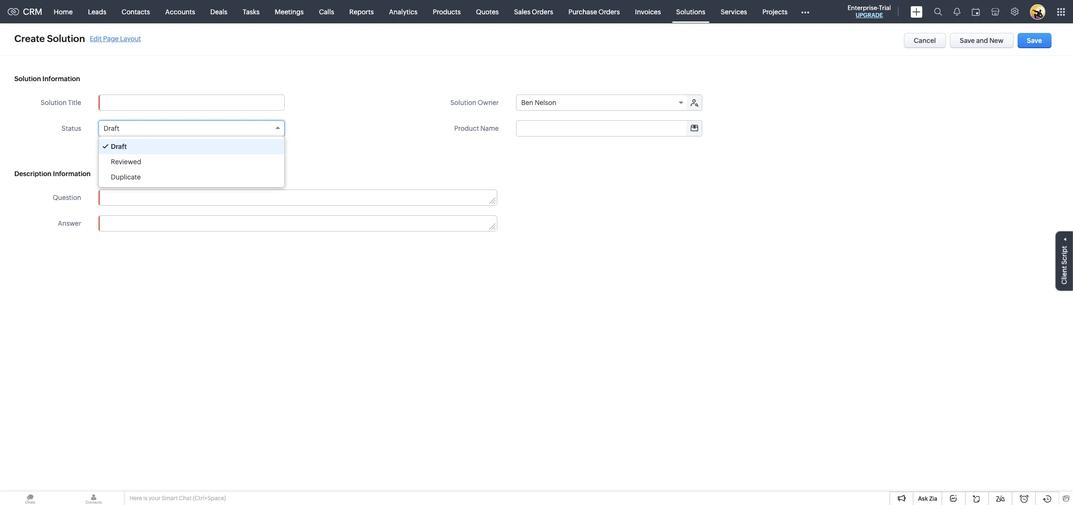 Task type: vqa. For each thing, say whether or not it's contained in the screenshot.
Duplicate Option
yes



Task type: locate. For each thing, give the bounding box(es) containing it.
purchase orders
[[569, 8, 620, 16]]

ben nelson
[[521, 99, 557, 107]]

orders right sales
[[532, 8, 553, 16]]

None text field
[[517, 121, 702, 136]]

client
[[1061, 266, 1069, 285]]

solution
[[47, 33, 85, 44], [14, 75, 41, 83], [41, 99, 67, 107], [450, 99, 477, 107]]

draft
[[104, 125, 119, 132], [111, 143, 127, 151]]

information up question
[[53, 170, 91, 178]]

calls link
[[312, 0, 342, 23]]

0 horizontal spatial save
[[960, 37, 975, 44]]

orders
[[532, 8, 553, 16], [599, 8, 620, 16]]

Other Modules field
[[796, 4, 816, 19]]

solution for solution information
[[14, 75, 41, 83]]

calendar image
[[972, 8, 980, 16]]

new
[[990, 37, 1004, 44]]

signals image
[[954, 8, 961, 16]]

description
[[14, 170, 51, 178]]

1 vertical spatial information
[[53, 170, 91, 178]]

enterprise-
[[848, 4, 879, 11]]

solution owner
[[450, 99, 499, 107]]

meetings
[[275, 8, 304, 16]]

list box containing draft
[[99, 137, 284, 187]]

None field
[[517, 121, 702, 136]]

save down profile icon
[[1027, 37, 1042, 44]]

solutions
[[677, 8, 706, 16]]

save
[[960, 37, 975, 44], [1027, 37, 1042, 44]]

description information
[[14, 170, 91, 178]]

solution left title
[[41, 99, 67, 107]]

nelson
[[535, 99, 557, 107]]

0 horizontal spatial orders
[[532, 8, 553, 16]]

save inside button
[[960, 37, 975, 44]]

save inside button
[[1027, 37, 1042, 44]]

trial
[[879, 4, 891, 11]]

search element
[[929, 0, 948, 23]]

0 vertical spatial draft
[[104, 125, 119, 132]]

calls
[[319, 8, 334, 16]]

information up solution title
[[42, 75, 80, 83]]

None text field
[[98, 95, 285, 111], [99, 190, 497, 206], [99, 216, 497, 231], [98, 95, 285, 111], [99, 190, 497, 206], [99, 216, 497, 231]]

1 vertical spatial draft
[[111, 143, 127, 151]]

cancel
[[914, 37, 936, 44]]

1 horizontal spatial orders
[[599, 8, 620, 16]]

0 vertical spatial information
[[42, 75, 80, 83]]

accounts
[[165, 8, 195, 16]]

2 orders from the left
[[599, 8, 620, 16]]

zia
[[930, 496, 938, 503]]

ask
[[918, 496, 928, 503]]

2 save from the left
[[1027, 37, 1042, 44]]

enterprise-trial upgrade
[[848, 4, 891, 19]]

page
[[103, 35, 119, 42]]

save and new
[[960, 37, 1004, 44]]

chats image
[[0, 492, 60, 506]]

solution for solution title
[[41, 99, 67, 107]]

solution down create
[[14, 75, 41, 83]]

information for solution information
[[42, 75, 80, 83]]

products link
[[425, 0, 469, 23]]

solution for solution owner
[[450, 99, 477, 107]]

title
[[68, 99, 81, 107]]

search image
[[934, 8, 943, 16]]

analytics link
[[382, 0, 425, 23]]

1 horizontal spatial save
[[1027, 37, 1042, 44]]

solutions link
[[669, 0, 713, 23]]

save left and
[[960, 37, 975, 44]]

information
[[42, 75, 80, 83], [53, 170, 91, 178]]

products
[[433, 8, 461, 16]]

projects link
[[755, 0, 796, 23]]

Draft field
[[98, 120, 285, 137]]

home
[[54, 8, 73, 16]]

purchase
[[569, 8, 597, 16]]

home link
[[46, 0, 80, 23]]

tasks
[[243, 8, 260, 16]]

save button
[[1018, 33, 1052, 48]]

information for description information
[[53, 170, 91, 178]]

orders right purchase
[[599, 8, 620, 16]]

your
[[149, 496, 161, 502]]

1 orders from the left
[[532, 8, 553, 16]]

contacts link
[[114, 0, 158, 23]]

solution left owner on the top left
[[450, 99, 477, 107]]

contacts image
[[64, 492, 124, 506]]

1 save from the left
[[960, 37, 975, 44]]

deals link
[[203, 0, 235, 23]]

cancel button
[[904, 33, 946, 48]]

draft inside option
[[111, 143, 127, 151]]

list box
[[99, 137, 284, 187]]

sales orders
[[514, 8, 553, 16]]

orders for purchase orders
[[599, 8, 620, 16]]

name
[[481, 125, 499, 132]]

services link
[[713, 0, 755, 23]]

ask zia
[[918, 496, 938, 503]]



Task type: describe. For each thing, give the bounding box(es) containing it.
is
[[143, 496, 148, 502]]

leads
[[88, 8, 106, 16]]

create solution edit page layout
[[14, 33, 141, 44]]

reviewed
[[111, 158, 141, 166]]

save for save and new
[[960, 37, 975, 44]]

projects
[[763, 8, 788, 16]]

answer
[[58, 220, 81, 228]]

here is your smart chat (ctrl+space)
[[130, 496, 226, 502]]

reviewed option
[[99, 154, 284, 170]]

profile element
[[1025, 0, 1052, 23]]

create menu image
[[911, 6, 923, 17]]

contacts
[[122, 8, 150, 16]]

draft option
[[99, 139, 284, 154]]

deals
[[210, 8, 227, 16]]

save for save
[[1027, 37, 1042, 44]]

invoices
[[635, 8, 661, 16]]

(ctrl+space)
[[193, 496, 226, 502]]

analytics
[[389, 8, 418, 16]]

quotes link
[[469, 0, 507, 23]]

draft inside field
[[104, 125, 119, 132]]

Ben Nelson field
[[517, 95, 688, 110]]

status
[[62, 125, 81, 132]]

duplicate option
[[99, 170, 284, 185]]

ben
[[521, 99, 534, 107]]

edit
[[90, 35, 102, 42]]

layout
[[120, 35, 141, 42]]

duplicate
[[111, 174, 141, 181]]

client script
[[1061, 246, 1069, 285]]

purchase orders link
[[561, 0, 628, 23]]

profile image
[[1031, 4, 1046, 19]]

owner
[[478, 99, 499, 107]]

create menu element
[[905, 0, 929, 23]]

reports link
[[342, 0, 382, 23]]

meetings link
[[267, 0, 312, 23]]

services
[[721, 8, 747, 16]]

crm link
[[8, 7, 42, 17]]

tasks link
[[235, 0, 267, 23]]

solution title
[[41, 99, 81, 107]]

chat
[[179, 496, 192, 502]]

product name
[[454, 125, 499, 132]]

orders for sales orders
[[532, 8, 553, 16]]

accounts link
[[158, 0, 203, 23]]

question
[[53, 194, 81, 202]]

quotes
[[476, 8, 499, 16]]

save and new button
[[950, 33, 1014, 48]]

and
[[977, 37, 989, 44]]

leads link
[[80, 0, 114, 23]]

reports
[[350, 8, 374, 16]]

sales orders link
[[507, 0, 561, 23]]

create
[[14, 33, 45, 44]]

product
[[454, 125, 479, 132]]

solution down home
[[47, 33, 85, 44]]

signals element
[[948, 0, 966, 23]]

crm
[[23, 7, 42, 17]]

solution information
[[14, 75, 80, 83]]

here
[[130, 496, 142, 502]]

sales
[[514, 8, 531, 16]]

edit page layout link
[[90, 35, 141, 42]]

invoices link
[[628, 0, 669, 23]]

smart
[[162, 496, 178, 502]]

upgrade
[[856, 12, 883, 19]]

script
[[1061, 246, 1069, 265]]



